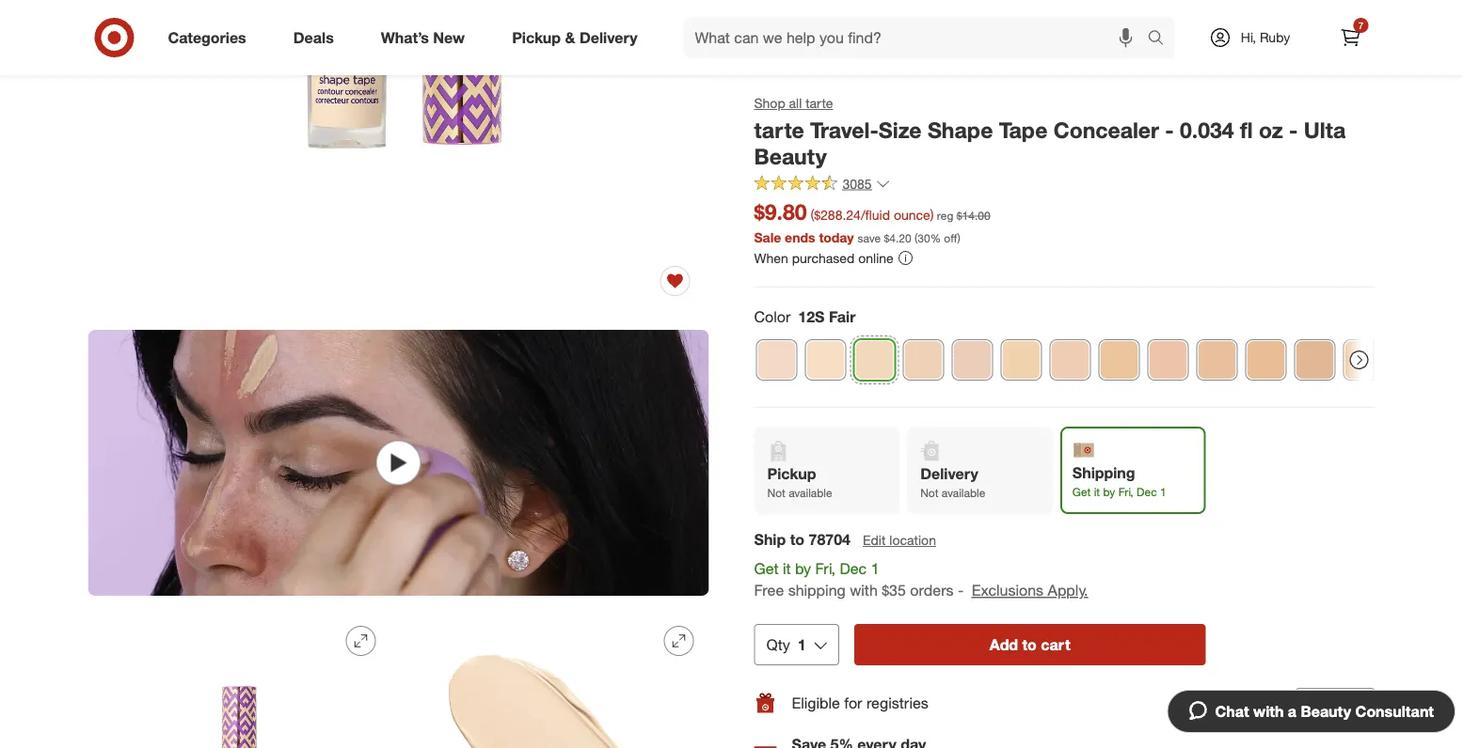 Task type: vqa. For each thing, say whether or not it's contained in the screenshot.
the bottommost tarte
yes



Task type: describe. For each thing, give the bounding box(es) containing it.
chat with a beauty consultant button
[[1167, 691, 1456, 734]]

with inside get it by fri, dec 1 free shipping with $35 orders - exclusions apply.
[[850, 582, 878, 600]]

eligible
[[792, 694, 840, 713]]

pickup for &
[[512, 28, 561, 47]]

for
[[844, 694, 862, 713]]

tarte travel-size shape tape concealer - 0.034 fl oz - ulta beauty, 1 of 8 image
[[88, 0, 709, 315]]

fri, inside get it by fri, dec 1 free shipping with $35 orders - exclusions apply.
[[815, 560, 836, 579]]

shop all tarte tarte travel-size shape tape concealer - 0.034 fl oz - ulta beauty
[[754, 95, 1346, 170]]

exclusions apply. link
[[972, 582, 1088, 600]]

add for add to cart
[[990, 636, 1018, 654]]

get it by fri, dec 1 free shipping with $35 orders - exclusions apply.
[[754, 560, 1088, 600]]

add to cart button
[[854, 625, 1206, 666]]

0.034
[[1180, 117, 1234, 143]]

when
[[754, 250, 788, 266]]

fair
[[829, 308, 856, 327]]

tarte travel-size shape tape concealer - 0.034 fl oz - ulta beauty, 3 of 8 image
[[88, 612, 391, 749]]

add to cart
[[990, 636, 1070, 654]]

not for pickup
[[767, 487, 786, 501]]

ounce
[[894, 207, 930, 223]]

edit location button
[[862, 531, 937, 552]]

2 horizontal spatial -
[[1289, 117, 1298, 143]]

color
[[754, 308, 791, 327]]

pickup & delivery
[[512, 28, 638, 47]]

off
[[944, 231, 957, 245]]

beauty inside shop all tarte tarte travel-size shape tape concealer - 0.034 fl oz - ulta beauty
[[754, 144, 827, 170]]

exclusions
[[972, 582, 1044, 600]]

hi, ruby
[[1241, 29, 1290, 46]]

ends
[[785, 229, 815, 245]]

ulta
[[1304, 117, 1346, 143]]

chat with a beauty consultant
[[1215, 703, 1434, 721]]

hi,
[[1241, 29, 1256, 46]]

delivery inside pickup & delivery link
[[580, 28, 638, 47]]

0 horizontal spatial 1
[[798, 636, 806, 654]]

consultant
[[1356, 703, 1434, 721]]

get inside get it by fri, dec 1 free shipping with $35 orders - exclusions apply.
[[754, 560, 779, 579]]

when purchased online
[[754, 250, 894, 266]]

1 horizontal spatial )
[[957, 231, 961, 245]]

$35
[[882, 582, 906, 600]]

free
[[754, 582, 784, 600]]

78704
[[809, 531, 851, 550]]

it inside get it by fri, dec 1 free shipping with $35 orders - exclusions apply.
[[783, 560, 791, 579]]

sale
[[754, 229, 781, 245]]

3085 link
[[754, 175, 891, 196]]

available for pickup
[[789, 487, 832, 501]]

1 vertical spatial (
[[915, 231, 918, 245]]

it inside the shipping get it by fri, dec 1
[[1094, 486, 1100, 500]]

a
[[1288, 703, 1297, 721]]

shipping get it by fri, dec 1
[[1073, 464, 1166, 500]]

22b light beige image
[[1051, 341, 1090, 380]]

add item
[[1321, 697, 1367, 711]]

0 vertical spatial )
[[930, 207, 934, 223]]

3085
[[843, 175, 872, 192]]

0 horizontal spatial tarte
[[754, 117, 804, 143]]

0 vertical spatial (
[[811, 207, 814, 223]]

fri, inside the shipping get it by fri, dec 1
[[1118, 486, 1134, 500]]

to for ship
[[790, 531, 805, 550]]

all
[[789, 95, 802, 112]]

oz
[[1259, 117, 1283, 143]]

$288.24
[[814, 207, 861, 223]]

27h light medium honey image
[[1197, 341, 1237, 380]]

categories
[[168, 28, 246, 47]]

shipping
[[1073, 464, 1135, 482]]

qty 1
[[766, 636, 806, 654]]

1 inside get it by fri, dec 1 free shipping with $35 orders - exclusions apply.
[[871, 560, 879, 579]]

deals link
[[277, 17, 357, 58]]

0 vertical spatial tarte
[[806, 95, 833, 112]]

tarte travel-size shape tape concealer - 0.034 fl oz - ulta beauty, 4 of 8 image
[[406, 612, 709, 749]]

what's new
[[381, 28, 465, 47]]

7
[[1358, 19, 1364, 31]]

$9.80 ( $288.24 /fluid ounce ) reg $14.00 sale ends today save $ 4.20 ( 30 % off )
[[754, 199, 990, 245]]

not for delivery
[[920, 487, 939, 501]]

orders
[[910, 582, 954, 600]]

12s fair image
[[855, 341, 894, 380]]

20b light image
[[953, 341, 992, 380]]

pickup for not
[[767, 465, 816, 483]]

color 12s fair
[[754, 308, 856, 327]]

fl
[[1240, 117, 1253, 143]]

pickup not available
[[767, 465, 832, 501]]

What can we help you find? suggestions appear below search field
[[684, 17, 1152, 58]]

%
[[930, 231, 941, 245]]

search button
[[1139, 17, 1184, 62]]

purchased
[[792, 250, 855, 266]]

shape
[[928, 117, 993, 143]]

location
[[889, 533, 936, 549]]

shop
[[754, 95, 785, 112]]



Task type: locate. For each thing, give the bounding box(es) containing it.
0 vertical spatial by
[[1103, 486, 1115, 500]]

delivery
[[580, 28, 638, 47], [920, 465, 978, 483]]

not
[[767, 487, 786, 501], [920, 487, 939, 501]]

0 horizontal spatial pickup
[[512, 28, 561, 47]]

1 horizontal spatial tarte
[[806, 95, 833, 112]]

0 horizontal spatial -
[[958, 582, 964, 600]]

search
[[1139, 30, 1184, 49]]

2 vertical spatial 1
[[798, 636, 806, 654]]

34s medium sand image
[[1344, 341, 1384, 380]]

add
[[990, 636, 1018, 654], [1321, 697, 1342, 711]]

1 horizontal spatial -
[[1165, 117, 1174, 143]]

2 not from the left
[[920, 487, 939, 501]]

0 vertical spatial beauty
[[754, 144, 827, 170]]

save
[[858, 231, 881, 245]]

edit
[[863, 533, 886, 549]]

pickup up ship to 78704
[[767, 465, 816, 483]]

0 vertical spatial with
[[850, 582, 878, 600]]

0 horizontal spatial by
[[795, 560, 811, 579]]

( right 4.20
[[915, 231, 918, 245]]

0 vertical spatial dec
[[1137, 486, 1157, 500]]

1 horizontal spatial pickup
[[767, 465, 816, 483]]

not inside 'delivery not available'
[[920, 487, 939, 501]]

reg
[[937, 209, 954, 223]]

- left 0.034
[[1165, 117, 1174, 143]]

2 horizontal spatial 1
[[1160, 486, 1166, 500]]

it
[[1094, 486, 1100, 500], [783, 560, 791, 579]]

1 vertical spatial pickup
[[767, 465, 816, 483]]

add left item
[[1321, 697, 1342, 711]]

&
[[565, 28, 575, 47]]

add inside button
[[1321, 697, 1342, 711]]

) left reg
[[930, 207, 934, 223]]

1 horizontal spatial dec
[[1137, 486, 1157, 500]]

dec inside get it by fri, dec 1 free shipping with $35 orders - exclusions apply.
[[840, 560, 867, 579]]

today
[[819, 229, 854, 245]]

0 horizontal spatial dec
[[840, 560, 867, 579]]

tarte down shop
[[754, 117, 804, 143]]

0 horizontal spatial available
[[789, 487, 832, 501]]

apply.
[[1048, 582, 1088, 600]]

get inside the shipping get it by fri, dec 1
[[1073, 486, 1091, 500]]

with left the a
[[1253, 703, 1284, 721]]

12s
[[798, 308, 825, 327]]

0 vertical spatial add
[[990, 636, 1018, 654]]

available
[[789, 487, 832, 501], [942, 487, 985, 501]]

by inside the shipping get it by fri, dec 1
[[1103, 486, 1115, 500]]

1 horizontal spatial to
[[1022, 636, 1037, 654]]

1 horizontal spatial with
[[1253, 703, 1284, 721]]

2 available from the left
[[942, 487, 985, 501]]

add left cart
[[990, 636, 1018, 654]]

travel-
[[810, 117, 879, 143]]

tarte right all
[[806, 95, 833, 112]]

add for add item
[[1321, 697, 1342, 711]]

1 vertical spatial by
[[795, 560, 811, 579]]

to right ship
[[790, 531, 805, 550]]

item
[[1345, 697, 1367, 711]]

0 vertical spatial it
[[1094, 486, 1100, 500]]

it up free
[[783, 560, 791, 579]]

0 horizontal spatial add
[[990, 636, 1018, 654]]

1 available from the left
[[789, 487, 832, 501]]

delivery up location at right bottom
[[920, 465, 978, 483]]

deals
[[293, 28, 334, 47]]

with inside button
[[1253, 703, 1284, 721]]

concealer
[[1054, 117, 1159, 143]]

)
[[930, 207, 934, 223], [957, 231, 961, 245]]

1 horizontal spatial beauty
[[1301, 703, 1351, 721]]

cart
[[1041, 636, 1070, 654]]

0 vertical spatial fri,
[[1118, 486, 1134, 500]]

1 vertical spatial delivery
[[920, 465, 978, 483]]

22n light neutral image
[[1099, 341, 1139, 380]]

ship to 78704
[[754, 531, 851, 550]]

0 horizontal spatial with
[[850, 582, 878, 600]]

fri, down shipping
[[1118, 486, 1134, 500]]

pickup inside pickup not available
[[767, 465, 816, 483]]

1 vertical spatial 1
[[871, 560, 879, 579]]

chat
[[1215, 703, 1249, 721]]

1 vertical spatial fri,
[[815, 560, 836, 579]]

1 horizontal spatial delivery
[[920, 465, 978, 483]]

to left cart
[[1022, 636, 1037, 654]]

new
[[433, 28, 465, 47]]

0 vertical spatial to
[[790, 531, 805, 550]]

registries
[[867, 694, 928, 713]]

7 link
[[1330, 17, 1371, 58]]

by up the shipping
[[795, 560, 811, 579]]

by inside get it by fri, dec 1 free shipping with $35 orders - exclusions apply.
[[795, 560, 811, 579]]

edit location
[[863, 533, 936, 549]]

1 horizontal spatial (
[[915, 231, 918, 245]]

tarte
[[806, 95, 833, 112], [754, 117, 804, 143]]

1 inside the shipping get it by fri, dec 1
[[1160, 486, 1166, 500]]

/fluid
[[861, 207, 890, 223]]

-
[[1165, 117, 1174, 143], [1289, 117, 1298, 143], [958, 582, 964, 600]]

1
[[1160, 486, 1166, 500], [871, 560, 879, 579], [798, 636, 806, 654]]

tarte travel-size shape tape concealer - 0.034 fl oz - ulta beauty, 2 of 8, play video image
[[88, 330, 709, 597]]

with left $35
[[850, 582, 878, 600]]

not up location at right bottom
[[920, 487, 939, 501]]

pickup
[[512, 28, 561, 47], [767, 465, 816, 483]]

0 vertical spatial 1
[[1160, 486, 1166, 500]]

- inside get it by fri, dec 1 free shipping with $35 orders - exclusions apply.
[[958, 582, 964, 600]]

1 horizontal spatial it
[[1094, 486, 1100, 500]]

0 horizontal spatial it
[[783, 560, 791, 579]]

beauty inside button
[[1301, 703, 1351, 721]]

available inside pickup not available
[[789, 487, 832, 501]]

- right oz
[[1289, 117, 1298, 143]]

available inside 'delivery not available'
[[942, 487, 985, 501]]

available for delivery
[[942, 487, 985, 501]]

- right orders
[[958, 582, 964, 600]]

dec
[[1137, 486, 1157, 500], [840, 560, 867, 579]]

1 vertical spatial beauty
[[1301, 703, 1351, 721]]

not inside pickup not available
[[767, 487, 786, 501]]

29n light-medium image
[[1295, 341, 1335, 380]]

to for add
[[1022, 636, 1037, 654]]

delivery not available
[[920, 465, 985, 501]]

1 vertical spatial )
[[957, 231, 961, 245]]

0 horizontal spatial fri,
[[815, 560, 836, 579]]

1 horizontal spatial by
[[1103, 486, 1115, 500]]

27b light-medium beige image
[[1148, 341, 1188, 380]]

0 vertical spatial pickup
[[512, 28, 561, 47]]

to inside "button"
[[1022, 636, 1037, 654]]

1 not from the left
[[767, 487, 786, 501]]

) right %
[[957, 231, 961, 245]]

1 vertical spatial with
[[1253, 703, 1284, 721]]

delivery inside 'delivery not available'
[[920, 465, 978, 483]]

categories link
[[152, 17, 270, 58]]

what's
[[381, 28, 429, 47]]

what's new link
[[365, 17, 488, 58]]

not up ship
[[767, 487, 786, 501]]

by down shipping
[[1103, 486, 1115, 500]]

0 horizontal spatial )
[[930, 207, 934, 223]]

pickup left &
[[512, 28, 561, 47]]

1 horizontal spatial add
[[1321, 697, 1342, 711]]

$
[[884, 231, 890, 245]]

size
[[879, 117, 922, 143]]

27s light-medium sand image
[[1246, 341, 1286, 380]]

online
[[858, 250, 894, 266]]

tape
[[999, 117, 1048, 143]]

0 horizontal spatial to
[[790, 531, 805, 550]]

get
[[1073, 486, 1091, 500], [754, 560, 779, 579]]

0 vertical spatial delivery
[[580, 28, 638, 47]]

0 horizontal spatial get
[[754, 560, 779, 579]]

by
[[1103, 486, 1115, 500], [795, 560, 811, 579]]

with
[[850, 582, 878, 600], [1253, 703, 1284, 721]]

qty
[[766, 636, 790, 654]]

4.20
[[890, 231, 911, 245]]

1 vertical spatial to
[[1022, 636, 1037, 654]]

$14.00
[[957, 209, 990, 223]]

1 vertical spatial add
[[1321, 697, 1342, 711]]

1 vertical spatial it
[[783, 560, 791, 579]]

1 vertical spatial dec
[[840, 560, 867, 579]]

add item button
[[1296, 689, 1375, 719]]

to
[[790, 531, 805, 550], [1022, 636, 1037, 654]]

1 vertical spatial tarte
[[754, 117, 804, 143]]

dec inside the shipping get it by fri, dec 1
[[1137, 486, 1157, 500]]

30
[[918, 231, 930, 245]]

ruby
[[1260, 29, 1290, 46]]

pickup & delivery link
[[496, 17, 661, 58]]

12n fair neutral image
[[806, 341, 845, 380]]

1 horizontal spatial 1
[[871, 560, 879, 579]]

(
[[811, 207, 814, 223], [915, 231, 918, 245]]

add inside "button"
[[990, 636, 1018, 654]]

0 horizontal spatial delivery
[[580, 28, 638, 47]]

$9.80
[[754, 199, 807, 225]]

16n fair-light neutral image
[[904, 341, 943, 380]]

beauty
[[754, 144, 827, 170], [1301, 703, 1351, 721]]

get up free
[[754, 560, 779, 579]]

shipping
[[788, 582, 846, 600]]

1 horizontal spatial not
[[920, 487, 939, 501]]

ship
[[754, 531, 786, 550]]

1 horizontal spatial available
[[942, 487, 985, 501]]

fri, up the shipping
[[815, 560, 836, 579]]

12b fair beige image
[[757, 341, 797, 380]]

0 horizontal spatial not
[[767, 487, 786, 501]]

20s light sand image
[[1002, 341, 1041, 380]]

0 horizontal spatial (
[[811, 207, 814, 223]]

( up ends
[[811, 207, 814, 223]]

1 horizontal spatial fri,
[[1118, 486, 1134, 500]]

eligible for registries
[[792, 694, 928, 713]]

0 vertical spatial get
[[1073, 486, 1091, 500]]

0 horizontal spatial beauty
[[754, 144, 827, 170]]

get down shipping
[[1073, 486, 1091, 500]]

it down shipping
[[1094, 486, 1100, 500]]

delivery right &
[[580, 28, 638, 47]]

1 horizontal spatial get
[[1073, 486, 1091, 500]]

fri,
[[1118, 486, 1134, 500], [815, 560, 836, 579]]

1 vertical spatial get
[[754, 560, 779, 579]]



